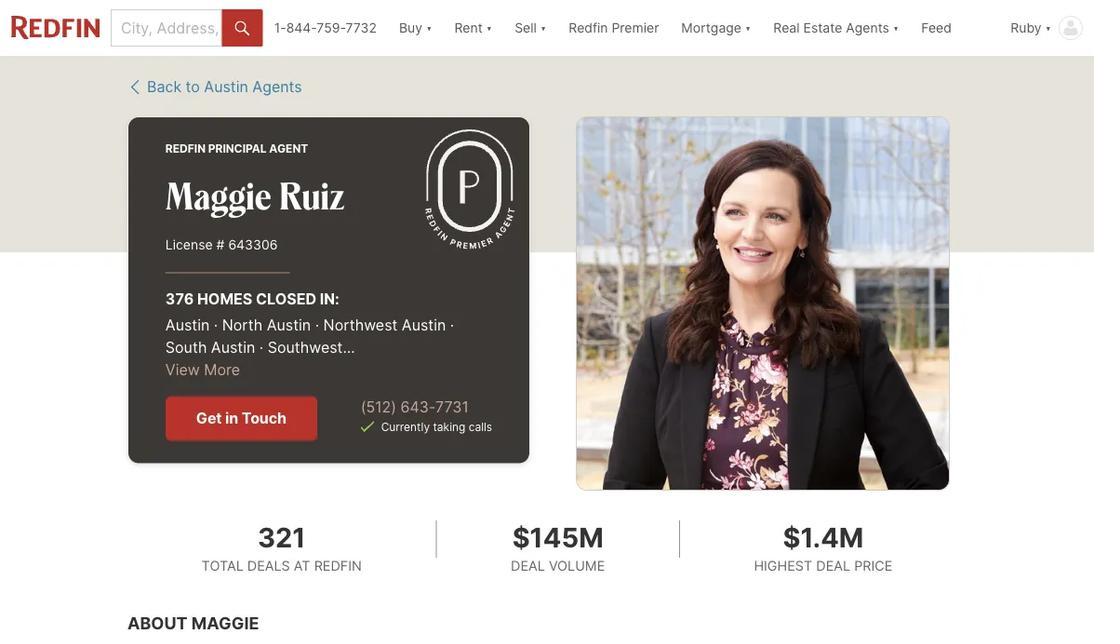 Task type: locate. For each thing, give the bounding box(es) containing it.
7732
[[346, 20, 377, 36]]

mortgage
[[682, 20, 742, 36]]

0 vertical spatial agents
[[847, 20, 890, 36]]

1 vertical spatial redfin
[[166, 142, 206, 155]]

austin
[[204, 78, 248, 96], [166, 316, 210, 334], [267, 316, 311, 334], [402, 316, 446, 334], [211, 338, 255, 357]]

redfin principal agent
[[166, 142, 308, 155]]

agents down "1-" at the top left
[[253, 78, 302, 96]]

2 horizontal spatial redfin
[[569, 20, 608, 36]]

0 vertical spatial maggie
[[166, 171, 272, 219]]

real estate agents ▾ link
[[774, 0, 900, 56]]

$145m
[[513, 521, 604, 554]]

in:
[[320, 290, 340, 308]]

$1.4m
[[783, 521, 864, 554]]

(512) 643-7731
[[361, 398, 469, 416]]

buy ▾
[[399, 20, 432, 36]]

▾
[[426, 20, 432, 36], [487, 20, 493, 36], [541, 20, 547, 36], [746, 20, 752, 36], [894, 20, 900, 36], [1046, 20, 1052, 36]]

0 horizontal spatial deal
[[511, 557, 545, 573]]

redfin
[[569, 20, 608, 36], [166, 142, 206, 155], [314, 557, 362, 573]]

austin right to
[[204, 78, 248, 96]]

1 ▾ from the left
[[426, 20, 432, 36]]

▾ right sell
[[541, 20, 547, 36]]

·
[[214, 316, 218, 334], [315, 316, 319, 334], [450, 316, 455, 334], [260, 338, 264, 357]]

austin right northwest
[[402, 316, 446, 334]]

get
[[196, 409, 222, 427]]

mortgage ▾
[[682, 20, 752, 36]]

austin · north austin · northwest austin · south austin · southwest
[[166, 316, 455, 357]]

sell ▾
[[515, 20, 547, 36]]

deal
[[511, 557, 545, 573], [817, 557, 851, 573]]

▾ right mortgage
[[746, 20, 752, 36]]

759-
[[317, 20, 346, 36]]

buy ▾ button
[[388, 0, 444, 56]]

▾ for ruby ▾
[[1046, 20, 1052, 36]]

▾ right buy
[[426, 20, 432, 36]]

321 total deals at redfin
[[202, 521, 362, 573]]

agents inside dropdown button
[[847, 20, 890, 36]]

southwest
[[268, 338, 343, 357]]

ruiz
[[279, 171, 345, 219]]

maggie down the total
[[192, 613, 259, 633]]

4 ▾ from the left
[[746, 20, 752, 36]]

City, Address, School, Agent, ZIP search field
[[111, 9, 222, 47]]

austin down closed at left
[[267, 316, 311, 334]]

deal down $1.4m
[[817, 557, 851, 573]]

redfin left principal
[[166, 142, 206, 155]]

redfin inside redfin premier button
[[569, 20, 608, 36]]

5 ▾ from the left
[[894, 20, 900, 36]]

3 ▾ from the left
[[541, 20, 547, 36]]

(512) 643-7731 link
[[361, 398, 469, 416]]

6 ▾ from the left
[[1046, 20, 1052, 36]]

rent
[[455, 20, 483, 36]]

▾ right rent
[[487, 20, 493, 36]]

northwest
[[324, 316, 398, 334]]

1 horizontal spatial redfin
[[314, 557, 362, 573]]

deal inside $145m deal volume
[[511, 557, 545, 573]]

▾ for rent ▾
[[487, 20, 493, 36]]

· down north
[[260, 338, 264, 357]]

maggie ruiz, redfin principal agent in austin image
[[576, 116, 951, 491]]

about maggie
[[128, 613, 259, 633]]

2 ▾ from the left
[[487, 20, 493, 36]]

redfin right at
[[314, 557, 362, 573]]

1 horizontal spatial deal
[[817, 557, 851, 573]]

redfin inside the "321 total deals at redfin"
[[314, 557, 362, 573]]

real estate agents ▾
[[774, 20, 900, 36]]

price
[[855, 557, 893, 573]]

agents
[[847, 20, 890, 36], [253, 78, 302, 96]]

0 vertical spatial redfin
[[569, 20, 608, 36]]

in
[[225, 409, 239, 427]]

submit search image
[[235, 21, 250, 36]]

agents right estate
[[847, 20, 890, 36]]

▾ right the ruby
[[1046, 20, 1052, 36]]

1 deal from the left
[[511, 557, 545, 573]]

principal
[[208, 142, 267, 155]]

maggie
[[166, 171, 272, 219], [192, 613, 259, 633]]

deal down $145m
[[511, 557, 545, 573]]

2 vertical spatial redfin
[[314, 557, 362, 573]]

redfin left premier
[[569, 20, 608, 36]]

calls
[[469, 420, 493, 433]]

maggie up #
[[166, 171, 272, 219]]

▾ left feed
[[894, 20, 900, 36]]

1-
[[274, 20, 286, 36]]

view more link
[[166, 359, 240, 381]]

1-844-759-7732 link
[[274, 20, 377, 36]]

2 deal from the left
[[817, 557, 851, 573]]

feed button
[[911, 0, 1000, 56]]

deal inside $1.4m highest deal price
[[817, 557, 851, 573]]

1 horizontal spatial agents
[[847, 20, 890, 36]]

redfin premier
[[569, 20, 660, 36]]

▾ for mortgage ▾
[[746, 20, 752, 36]]

…
[[343, 338, 355, 357]]

view
[[166, 361, 200, 379]]

0 horizontal spatial agents
[[253, 78, 302, 96]]

0 horizontal spatial redfin
[[166, 142, 206, 155]]

1-844-759-7732
[[274, 20, 377, 36]]

get in touch
[[196, 409, 287, 427]]

#
[[217, 236, 225, 252]]

sell ▾ button
[[504, 0, 558, 56]]



Task type: vqa. For each thing, say whether or not it's contained in the screenshot.
View More
yes



Task type: describe. For each thing, give the bounding box(es) containing it.
premier
[[612, 20, 660, 36]]

376  homes closed in:
[[166, 290, 340, 308]]

1 vertical spatial maggie
[[192, 613, 259, 633]]

$145m deal volume
[[511, 521, 605, 573]]

1 vertical spatial agents
[[253, 78, 302, 96]]

closed
[[256, 290, 317, 308]]

feed
[[922, 20, 952, 36]]

rent ▾ button
[[444, 0, 504, 56]]

deals
[[247, 557, 290, 573]]

buy ▾ button
[[399, 0, 432, 56]]

currently
[[381, 420, 430, 433]]

license
[[166, 236, 213, 252]]

about
[[128, 613, 188, 633]]

view more
[[166, 361, 240, 379]]

currently taking calls
[[381, 420, 493, 433]]

· up 7731
[[450, 316, 455, 334]]

homes
[[197, 290, 253, 308]]

844-
[[286, 20, 317, 36]]

rent ▾ button
[[455, 0, 493, 56]]

at
[[294, 557, 311, 573]]

back to austin agents
[[147, 78, 302, 96]]

back
[[147, 78, 182, 96]]

· left north
[[214, 316, 218, 334]]

· up southwest
[[315, 316, 319, 334]]

license # 643306
[[166, 236, 278, 252]]

ruby ▾
[[1011, 20, 1052, 36]]

sell
[[515, 20, 537, 36]]

buy
[[399, 20, 423, 36]]

more
[[204, 361, 240, 379]]

▾ for buy ▾
[[426, 20, 432, 36]]

volume
[[549, 557, 605, 573]]

mortgage ▾ button
[[682, 0, 752, 56]]

get in touch button
[[166, 396, 317, 441]]

ruby
[[1011, 20, 1042, 36]]

estate
[[804, 20, 843, 36]]

real
[[774, 20, 800, 36]]

643306
[[228, 236, 278, 252]]

highest
[[755, 557, 813, 573]]

north
[[222, 316, 263, 334]]

$1.4m highest deal price
[[755, 521, 893, 573]]

▾ for sell ▾
[[541, 20, 547, 36]]

sell ▾ button
[[515, 0, 547, 56]]

south
[[166, 338, 207, 357]]

taking
[[433, 420, 466, 433]]

(512)
[[361, 398, 397, 416]]

redfin for redfin principal agent
[[166, 142, 206, 155]]

real estate agents ▾ button
[[763, 0, 911, 56]]

643-
[[401, 398, 436, 416]]

redfin for redfin premier
[[569, 20, 608, 36]]

agent
[[269, 142, 308, 155]]

total
[[202, 557, 244, 573]]

376
[[166, 290, 194, 308]]

321
[[258, 521, 306, 554]]

rent ▾
[[455, 20, 493, 36]]

touch
[[242, 409, 287, 427]]

maggie ruiz
[[166, 171, 345, 219]]

7731
[[436, 398, 469, 416]]

to
[[186, 78, 200, 96]]

redfin premier button
[[558, 0, 671, 56]]

austin up south at the bottom
[[166, 316, 210, 334]]

mortgage ▾ button
[[671, 0, 763, 56]]

austin down north
[[211, 338, 255, 357]]



